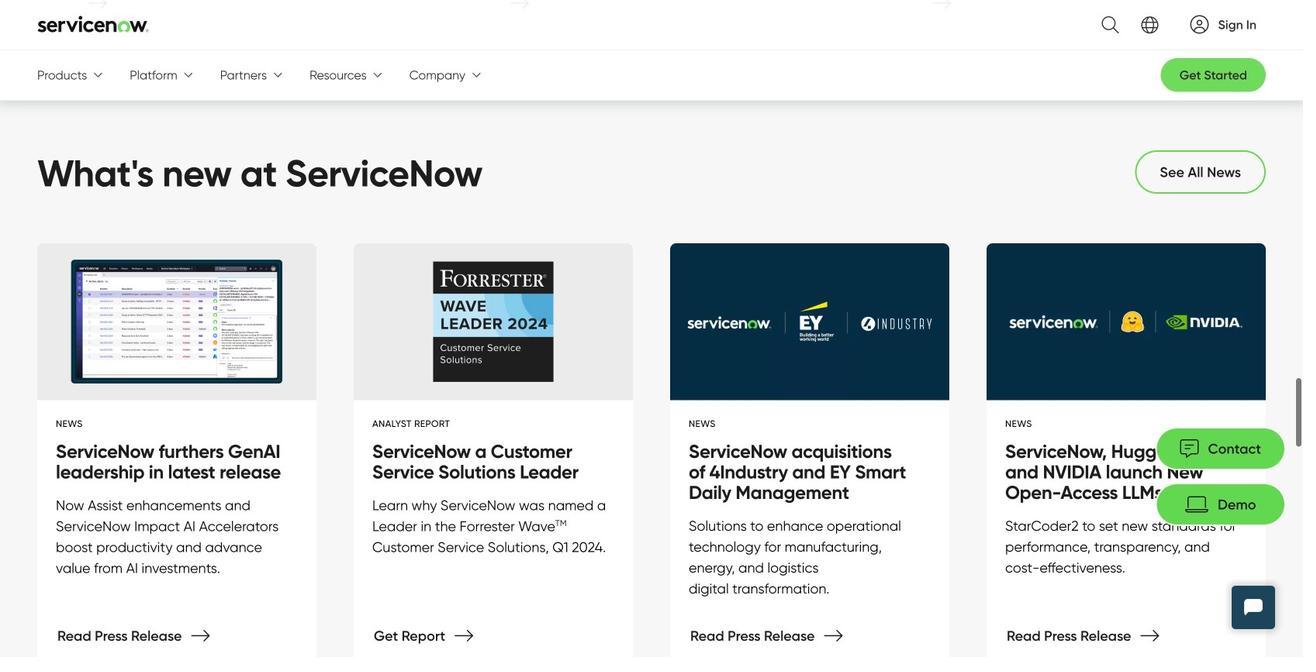 Task type: vqa. For each thing, say whether or not it's contained in the screenshot.
can
no



Task type: locate. For each thing, give the bounding box(es) containing it.
search image
[[1093, 7, 1119, 43]]

arc image
[[1190, 15, 1209, 34]]



Task type: describe. For each thing, give the bounding box(es) containing it.
servicenow image
[[37, 16, 149, 32]]



